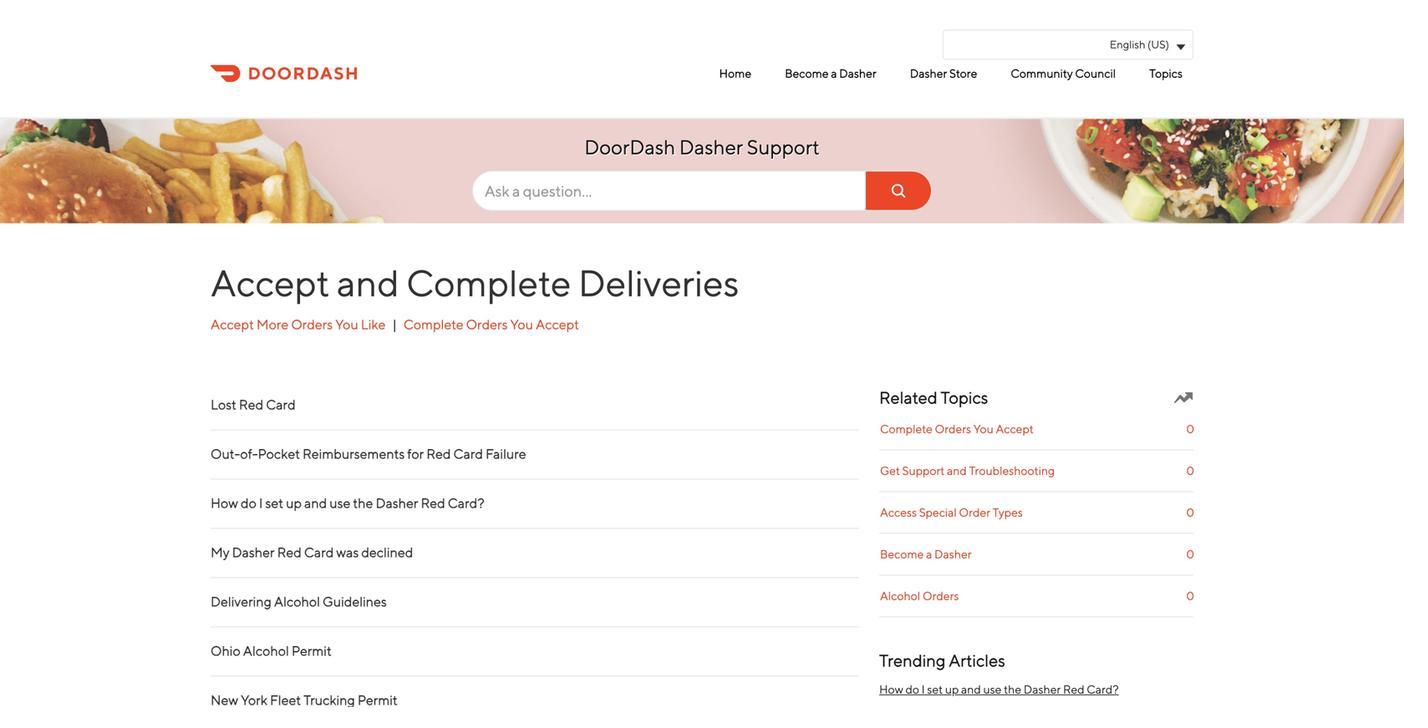 Task type: locate. For each thing, give the bounding box(es) containing it.
accept
[[211, 261, 330, 304], [211, 317, 254, 332], [536, 317, 579, 332], [996, 422, 1034, 436]]

card left 'was'
[[304, 545, 334, 561]]

english
[[1110, 38, 1145, 51]]

up
[[286, 495, 302, 511], [945, 683, 959, 697]]

card left failure
[[453, 446, 483, 462]]

1 vertical spatial how
[[879, 683, 903, 697]]

0 horizontal spatial complete orders you accept
[[403, 317, 579, 332]]

set
[[265, 495, 283, 511], [927, 683, 943, 697]]

up down trending articles
[[945, 683, 959, 697]]

0 horizontal spatial support
[[747, 135, 820, 159]]

1 vertical spatial the
[[1004, 683, 1021, 697]]

topics right "related"
[[941, 388, 988, 408]]

menu
[[468, 60, 1187, 87]]

card
[[266, 397, 296, 413], [453, 446, 483, 462], [304, 545, 334, 561]]

reimbursements
[[303, 446, 405, 462]]

use for leftmost how do i set up and use the dasher red card? link
[[329, 495, 350, 511]]

alcohol up trending
[[880, 589, 920, 603]]

you
[[335, 317, 358, 332], [510, 317, 533, 332], [973, 422, 994, 436]]

0
[[1186, 422, 1194, 436], [1186, 464, 1194, 478], [1186, 506, 1194, 520], [1186, 548, 1194, 561], [1186, 589, 1194, 603]]

accept more orders you like
[[211, 317, 386, 332]]

topics link
[[1145, 60, 1187, 87]]

become a dasher
[[785, 66, 876, 80], [880, 548, 972, 561]]

do
[[241, 495, 256, 511], [906, 683, 919, 697]]

how do i set up and use the dasher red card?
[[211, 495, 484, 511], [879, 683, 1119, 697]]

complete orders you accept down related topics
[[880, 422, 1034, 436]]

0 vertical spatial card?
[[448, 495, 484, 511]]

set down pocket
[[265, 495, 283, 511]]

accept up more
[[211, 261, 330, 304]]

0 horizontal spatial card?
[[448, 495, 484, 511]]

card? for leftmost how do i set up and use the dasher red card? link
[[448, 495, 484, 511]]

lost red card link
[[211, 395, 859, 415]]

doordash dasher support
[[584, 135, 820, 159]]

red
[[239, 397, 263, 413], [426, 446, 451, 462], [421, 495, 445, 511], [277, 545, 302, 561], [1063, 683, 1084, 697]]

1 vertical spatial set
[[927, 683, 943, 697]]

lost red card
[[211, 397, 296, 413]]

1 vertical spatial use
[[983, 683, 1002, 697]]

dasher
[[839, 66, 876, 80], [910, 66, 947, 80], [679, 135, 743, 159], [376, 495, 418, 511], [232, 545, 275, 561], [934, 548, 972, 561], [1024, 683, 1061, 697]]

get support and troubleshooting
[[880, 464, 1055, 478]]

how do i set up and use the dasher red card? link down the 'articles'
[[879, 671, 1193, 708]]

2 0 from the top
[[1186, 464, 1194, 478]]

doordash
[[584, 135, 675, 159]]

1 horizontal spatial set
[[927, 683, 943, 697]]

delivering alcohol guidelines
[[211, 594, 387, 610]]

0 for types
[[1186, 506, 1194, 520]]

1 horizontal spatial how do i set up and use the dasher red card? link
[[879, 671, 1193, 708]]

i
[[259, 495, 263, 511], [922, 683, 925, 697]]

topics
[[1149, 66, 1183, 80], [941, 388, 988, 408]]

0 vertical spatial a
[[831, 66, 837, 80]]

0 horizontal spatial do
[[241, 495, 256, 511]]

i down pocket
[[259, 495, 263, 511]]

complete orders you accept
[[403, 317, 579, 332], [880, 422, 1034, 436]]

0 vertical spatial become
[[785, 66, 829, 80]]

1 vertical spatial support
[[902, 464, 945, 478]]

0 horizontal spatial become
[[785, 66, 829, 80]]

complete orders you accept link
[[403, 317, 579, 332]]

alcohol
[[880, 589, 920, 603], [274, 594, 320, 610], [243, 643, 289, 659]]

1 horizontal spatial up
[[945, 683, 959, 697]]

do down trending
[[906, 683, 919, 697]]

permit
[[292, 643, 332, 659]]

types
[[993, 506, 1023, 520]]

0 vertical spatial how do i set up and use the dasher red card? link
[[211, 493, 859, 513]]

0 vertical spatial become a dasher
[[785, 66, 876, 80]]

do down of-
[[241, 495, 256, 511]]

0 vertical spatial i
[[259, 495, 263, 511]]

0 vertical spatial set
[[265, 495, 283, 511]]

0 vertical spatial support
[[747, 135, 820, 159]]

1 horizontal spatial card?
[[1087, 683, 1119, 697]]

0 vertical spatial use
[[329, 495, 350, 511]]

1 horizontal spatial how
[[879, 683, 903, 697]]

the for leftmost how do i set up and use the dasher red card? link
[[353, 495, 373, 511]]

complete down "related"
[[880, 422, 933, 436]]

1 0 from the top
[[1186, 422, 1194, 436]]

how do i set up and use the dasher red card? link up my dasher red card was declined link
[[211, 493, 859, 513]]

5 0 from the top
[[1186, 589, 1194, 603]]

related topics
[[879, 388, 988, 408]]

community
[[1011, 66, 1073, 80]]

set down trending articles
[[927, 683, 943, 697]]

the down the 'articles'
[[1004, 683, 1021, 697]]

order
[[959, 506, 990, 520]]

how
[[211, 495, 238, 511], [879, 683, 903, 697]]

ohio
[[211, 643, 240, 659]]

you up get support and troubleshooting
[[973, 422, 994, 436]]

the
[[353, 495, 373, 511], [1004, 683, 1021, 697]]

card up pocket
[[266, 397, 296, 413]]

orders up trending articles
[[922, 589, 959, 603]]

orders
[[291, 317, 333, 332], [466, 317, 508, 332], [935, 422, 971, 436], [922, 589, 959, 603]]

become down access
[[880, 548, 924, 561]]

1 horizontal spatial the
[[1004, 683, 1021, 697]]

0 vertical spatial card
[[266, 397, 296, 413]]

0 horizontal spatial how do i set up and use the dasher red card? link
[[211, 493, 859, 513]]

1 vertical spatial how do i set up and use the dasher red card?
[[879, 683, 1119, 697]]

3 0 from the top
[[1186, 506, 1194, 520]]

complete orders you accept down accept and complete deliveries
[[403, 317, 579, 332]]

topics down (us)
[[1149, 66, 1183, 80]]

2 vertical spatial card
[[304, 545, 334, 561]]

dasher store link
[[906, 60, 981, 87]]

accept up the troubleshooting
[[996, 422, 1034, 436]]

how do i set up and use the dasher red card? up 'was'
[[211, 495, 484, 511]]

1 horizontal spatial become
[[880, 548, 924, 561]]

access
[[880, 506, 917, 520]]

1 vertical spatial become
[[880, 548, 924, 561]]

troubleshooting
[[969, 464, 1055, 478]]

for
[[407, 446, 424, 462]]

1 vertical spatial card
[[453, 446, 483, 462]]

store
[[949, 66, 977, 80]]

up down pocket
[[286, 495, 302, 511]]

use for the bottommost how do i set up and use the dasher red card? link
[[983, 683, 1002, 697]]

1 horizontal spatial complete orders you accept
[[880, 422, 1034, 436]]

and
[[337, 261, 399, 304], [947, 464, 967, 478], [304, 495, 327, 511], [961, 683, 981, 697]]

complete up complete orders you accept link
[[406, 261, 571, 304]]

1 vertical spatial become a dasher
[[880, 548, 972, 561]]

1 vertical spatial up
[[945, 683, 959, 697]]

become right home
[[785, 66, 829, 80]]

1 vertical spatial card?
[[1087, 683, 1119, 697]]

0 horizontal spatial how
[[211, 495, 238, 511]]

0 for accept
[[1186, 422, 1194, 436]]

1 vertical spatial complete orders you accept
[[880, 422, 1034, 436]]

my
[[211, 545, 229, 561]]

trending
[[879, 651, 946, 671]]

set for leftmost how do i set up and use the dasher red card? link
[[265, 495, 283, 511]]

0 horizontal spatial up
[[286, 495, 302, 511]]

use up 'was'
[[329, 495, 350, 511]]

complete
[[406, 261, 571, 304], [403, 317, 463, 332], [880, 422, 933, 436]]

0 horizontal spatial the
[[353, 495, 373, 511]]

0 horizontal spatial become a dasher
[[785, 66, 876, 80]]

0 vertical spatial how
[[211, 495, 238, 511]]

1 vertical spatial topics
[[941, 388, 988, 408]]

0 vertical spatial how do i set up and use the dasher red card?
[[211, 495, 484, 511]]

0 vertical spatial complete
[[406, 261, 571, 304]]

home link
[[715, 60, 756, 87]]

1 horizontal spatial topics
[[1149, 66, 1183, 80]]

i down trending
[[922, 683, 925, 697]]

how down trending
[[879, 683, 903, 697]]

accept more orders you like link
[[211, 317, 386, 332]]

1 horizontal spatial become a dasher
[[880, 548, 972, 561]]

2 horizontal spatial you
[[973, 422, 994, 436]]

0 horizontal spatial use
[[329, 495, 350, 511]]

1 horizontal spatial use
[[983, 683, 1002, 697]]

1 horizontal spatial do
[[906, 683, 919, 697]]

you down accept and complete deliveries
[[510, 317, 533, 332]]

0 horizontal spatial card
[[266, 397, 296, 413]]

card?
[[448, 495, 484, 511], [1087, 683, 1119, 697]]

use down the 'articles'
[[983, 683, 1002, 697]]

alcohol right ohio
[[243, 643, 289, 659]]

support
[[747, 135, 820, 159], [902, 464, 945, 478]]

Ask a question... text field
[[472, 171, 932, 211]]

0 horizontal spatial you
[[335, 317, 358, 332]]

trending articles
[[879, 651, 1005, 671]]

0 horizontal spatial i
[[259, 495, 263, 511]]

1 horizontal spatial how do i set up and use the dasher red card?
[[879, 683, 1119, 697]]

complete down accept and complete deliveries
[[403, 317, 463, 332]]

guidelines
[[323, 594, 387, 610]]

1 horizontal spatial a
[[926, 548, 932, 561]]

0 vertical spatial complete orders you accept
[[403, 317, 579, 332]]

accept left more
[[211, 317, 254, 332]]

how do i set up and use the dasher red card? down the 'articles'
[[879, 683, 1119, 697]]

how down out-
[[211, 495, 238, 511]]

0 horizontal spatial set
[[265, 495, 283, 511]]

ohio alcohol permit
[[211, 643, 332, 659]]

alcohol up permit
[[274, 594, 320, 610]]

become
[[785, 66, 829, 80], [880, 548, 924, 561]]

you left like
[[335, 317, 358, 332]]

use
[[329, 495, 350, 511], [983, 683, 1002, 697]]

menu containing home
[[468, 60, 1187, 87]]

dasher help home image
[[211, 63, 357, 84]]

how do i set up and use the dasher red card? link
[[211, 493, 859, 513], [879, 671, 1193, 708]]

text default image
[[1173, 388, 1193, 408]]

council
[[1075, 66, 1116, 80]]

the down out-of-pocket reimbursements for red card failure
[[353, 495, 373, 511]]

related
[[879, 388, 937, 408]]

1 horizontal spatial i
[[922, 683, 925, 697]]

0 horizontal spatial how do i set up and use the dasher red card?
[[211, 495, 484, 511]]

a
[[831, 66, 837, 80], [926, 548, 932, 561]]

how for the bottommost how do i set up and use the dasher red card? link
[[879, 683, 903, 697]]

(us)
[[1148, 38, 1169, 51]]

0 vertical spatial the
[[353, 495, 373, 511]]

become a dasher link
[[781, 60, 881, 87]]



Task type: vqa. For each thing, say whether or not it's contained in the screenshot.
can inside the How can I provide feedback regarding my DoorDash delivery or dasher experience?
no



Task type: describe. For each thing, give the bounding box(es) containing it.
0 for troubleshooting
[[1186, 464, 1194, 478]]

1 vertical spatial complete
[[403, 317, 463, 332]]

how do i set up and use the dasher red card? for the bottommost how do i set up and use the dasher red card? link
[[879, 683, 1119, 697]]

my dasher red card was declined
[[211, 545, 413, 561]]

Preferred Language, English (US) button
[[943, 30, 1193, 60]]

delivering
[[211, 594, 272, 610]]

0 horizontal spatial topics
[[941, 388, 988, 408]]

like
[[361, 317, 386, 332]]

out-of-pocket reimbursements for red card failure
[[211, 446, 526, 462]]

and up the access special order types
[[947, 464, 967, 478]]

1 vertical spatial do
[[906, 683, 919, 697]]

1 vertical spatial i
[[922, 683, 925, 697]]

articles
[[949, 651, 1005, 671]]

dasher store
[[910, 66, 977, 80]]

more
[[256, 317, 289, 332]]

orders down related topics
[[935, 422, 971, 436]]

special
[[919, 506, 957, 520]]

pocket
[[258, 446, 300, 462]]

and up my dasher red card was declined
[[304, 495, 327, 511]]

1 horizontal spatial support
[[902, 464, 945, 478]]

delivering alcohol guidelines link
[[211, 592, 859, 612]]

out-of-pocket reimbursements for red card failure link
[[211, 444, 859, 464]]

deliveries
[[578, 261, 739, 304]]

and up like
[[337, 261, 399, 304]]

community council link
[[1007, 60, 1120, 87]]

orders down accept and complete deliveries
[[466, 317, 508, 332]]

2 horizontal spatial card
[[453, 446, 483, 462]]

0 vertical spatial up
[[286, 495, 302, 511]]

set for the bottommost how do i set up and use the dasher red card? link
[[927, 683, 943, 697]]

english (us)
[[1110, 38, 1169, 51]]

was
[[336, 545, 359, 561]]

become a dasher inside "become a dasher" link
[[785, 66, 876, 80]]

orders right more
[[291, 317, 333, 332]]

1 horizontal spatial card
[[304, 545, 334, 561]]

get
[[880, 464, 900, 478]]

community council
[[1011, 66, 1116, 80]]

card? for the bottommost how do i set up and use the dasher red card? link
[[1087, 683, 1119, 697]]

accept and complete deliveries
[[211, 261, 739, 304]]

alcohol for permit
[[243, 643, 289, 659]]

failure
[[486, 446, 526, 462]]

home
[[719, 66, 751, 80]]

0 vertical spatial topics
[[1149, 66, 1183, 80]]

how for leftmost how do i set up and use the dasher red card? link
[[211, 495, 238, 511]]

lost
[[211, 397, 236, 413]]

0 horizontal spatial a
[[831, 66, 837, 80]]

my dasher red card was declined link
[[211, 543, 859, 563]]

the for the bottommost how do i set up and use the dasher red card? link
[[1004, 683, 1021, 697]]

4 0 from the top
[[1186, 548, 1194, 561]]

how do i set up and use the dasher red card? for leftmost how do i set up and use the dasher red card? link
[[211, 495, 484, 511]]

access special order types
[[880, 506, 1023, 520]]

1 vertical spatial how do i set up and use the dasher red card? link
[[879, 671, 1193, 708]]

0 vertical spatial do
[[241, 495, 256, 511]]

alcohol for guidelines
[[274, 594, 320, 610]]

ohio alcohol permit link
[[211, 641, 859, 661]]

out-
[[211, 446, 240, 462]]

2 vertical spatial complete
[[880, 422, 933, 436]]

1 horizontal spatial you
[[510, 317, 533, 332]]

of-
[[240, 446, 258, 462]]

declined
[[361, 545, 413, 561]]

alcohol orders
[[880, 589, 959, 603]]

and down the 'articles'
[[961, 683, 981, 697]]

1 vertical spatial a
[[926, 548, 932, 561]]

accept up lost red card link at the bottom of the page
[[536, 317, 579, 332]]



